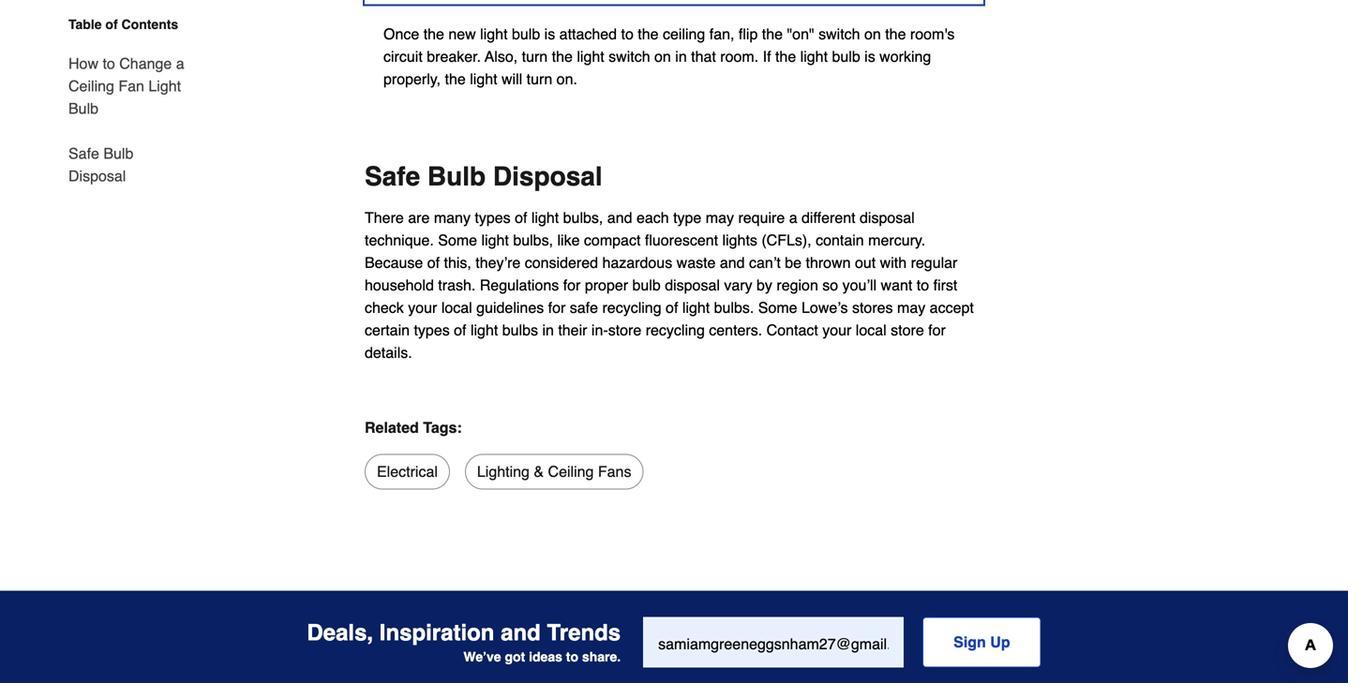 Task type: locate. For each thing, give the bounding box(es) containing it.
1 vertical spatial ceiling
[[548, 463, 594, 480]]

sign up button
[[923, 617, 1041, 668]]

bulb up also,
[[512, 25, 540, 43]]

0 horizontal spatial switch
[[609, 48, 650, 65]]

&
[[534, 463, 544, 480]]

0 horizontal spatial is
[[544, 25, 555, 43]]

accept
[[930, 299, 974, 316]]

1 horizontal spatial switch
[[818, 25, 860, 43]]

is left working on the right top
[[864, 48, 875, 65]]

will
[[502, 70, 522, 88]]

1 horizontal spatial and
[[607, 209, 632, 226]]

attached
[[559, 25, 617, 43]]

disposal up mercury.
[[860, 209, 915, 226]]

certain
[[365, 322, 410, 339]]

2 store from the left
[[891, 322, 924, 339]]

0 vertical spatial bulbs,
[[563, 209, 603, 226]]

1 vertical spatial in
[[542, 322, 554, 339]]

bulb inside "there are many types of light bulbs, and each type may require a different disposal technique. some light bulbs, like compact fluorescent lights (cfls), contain mercury. because of this, they're considered hazardous waste and can't be thrown out with regular household trash. regulations for proper bulb disposal vary by region so you'll want to first check your local guidelines for safe recycling of light bulbs. some lowe's stores may accept certain types of light bulbs in their in-store recycling centers. contact your local store for details."
[[632, 277, 661, 294]]

1 horizontal spatial store
[[891, 322, 924, 339]]

store down stores
[[891, 322, 924, 339]]

types
[[475, 209, 511, 226], [414, 322, 450, 339]]

1 vertical spatial disposal
[[665, 277, 720, 294]]

electrical
[[377, 463, 438, 480]]

a up (cfls),
[[789, 209, 797, 226]]

safe
[[570, 299, 598, 316]]

0 horizontal spatial and
[[501, 620, 541, 646]]

0 vertical spatial recycling
[[602, 299, 661, 316]]

this,
[[444, 254, 471, 271]]

0 vertical spatial some
[[438, 232, 477, 249]]

1 vertical spatial may
[[897, 299, 925, 316]]

recycling left 'centers.'
[[646, 322, 705, 339]]

ceiling down how
[[68, 77, 114, 95]]

bulb down hazardous
[[632, 277, 661, 294]]

on up working on the right top
[[864, 25, 881, 43]]

light up "they're"
[[481, 232, 509, 249]]

flip
[[739, 25, 758, 43]]

with
[[880, 254, 907, 271]]

the
[[423, 25, 444, 43], [638, 25, 659, 43], [762, 25, 783, 43], [885, 25, 906, 43], [552, 48, 573, 65], [775, 48, 796, 65], [445, 70, 466, 88]]

0 horizontal spatial bulbs,
[[513, 232, 553, 249]]

to right ideas
[[566, 650, 578, 665]]

safe up there
[[365, 162, 420, 192]]

0 horizontal spatial disposal
[[665, 277, 720, 294]]

bulbs,
[[563, 209, 603, 226], [513, 232, 553, 249]]

on
[[864, 25, 881, 43], [654, 48, 671, 65]]

of
[[105, 17, 118, 32], [515, 209, 527, 226], [427, 254, 440, 271], [666, 299, 678, 316], [454, 322, 466, 339]]

0 horizontal spatial bulb
[[512, 25, 540, 43]]

regulations
[[480, 277, 559, 294]]

0 horizontal spatial ceiling
[[68, 77, 114, 95]]

types right certain
[[414, 322, 450, 339]]

bulb down how
[[68, 100, 98, 117]]

light
[[480, 25, 508, 43], [577, 48, 604, 65], [800, 48, 828, 65], [470, 70, 497, 88], [531, 209, 559, 226], [481, 232, 509, 249], [682, 299, 710, 316], [471, 322, 498, 339]]

your down household
[[408, 299, 437, 316]]

store
[[608, 322, 641, 339], [891, 322, 924, 339]]

in inside "there are many types of light bulbs, and each type may require a different disposal technique. some light bulbs, like compact fluorescent lights (cfls), contain mercury. because of this, they're considered hazardous waste and can't be thrown out with regular household trash. regulations for proper bulb disposal vary by region so you'll want to first check your local guidelines for safe recycling of light bulbs. some lowe's stores may accept certain types of light bulbs in their in-store recycling centers. contact your local store for details."
[[542, 322, 554, 339]]

1 vertical spatial local
[[856, 322, 887, 339]]

0 vertical spatial for
[[563, 277, 581, 294]]

disposal
[[493, 162, 602, 192], [68, 167, 126, 185]]

related
[[365, 419, 419, 436]]

bulb down how to change a ceiling fan light bulb
[[103, 145, 133, 162]]

to inside "there are many types of light bulbs, and each type may require a different disposal technique. some light bulbs, like compact fluorescent lights (cfls), contain mercury. because of this, they're considered hazardous waste and can't be thrown out with regular household trash. regulations for proper bulb disposal vary by region so you'll want to first check your local guidelines for safe recycling of light bulbs. some lowe's stores may accept certain types of light bulbs in their in-store recycling centers. contact your local store for details."
[[917, 277, 929, 294]]

1 vertical spatial on
[[654, 48, 671, 65]]

disposal down "waste"
[[665, 277, 720, 294]]

ceiling right "&"
[[548, 463, 594, 480]]

some up the this, on the left top of the page
[[438, 232, 477, 249]]

1 horizontal spatial ceiling
[[548, 463, 594, 480]]

considered
[[525, 254, 598, 271]]

to right attached
[[621, 25, 634, 43]]

1 vertical spatial types
[[414, 322, 450, 339]]

2 vertical spatial bulb
[[632, 277, 661, 294]]

table
[[68, 17, 102, 32]]

local down trash.
[[441, 299, 472, 316]]

bulb left working on the right top
[[832, 48, 860, 65]]

safe bulb disposal
[[68, 145, 133, 185], [365, 162, 602, 192]]

bulbs, up like on the left top
[[563, 209, 603, 226]]

1 vertical spatial your
[[822, 322, 852, 339]]

1 horizontal spatial a
[[789, 209, 797, 226]]

in left their at left top
[[542, 322, 554, 339]]

household
[[365, 277, 434, 294]]

1 horizontal spatial types
[[475, 209, 511, 226]]

some down 'by'
[[758, 299, 797, 316]]

0 vertical spatial may
[[706, 209, 734, 226]]

table of contents element
[[53, 15, 194, 187]]

0 vertical spatial a
[[176, 55, 184, 72]]

some
[[438, 232, 477, 249], [758, 299, 797, 316]]

1 vertical spatial bulb
[[832, 48, 860, 65]]

the left new
[[423, 25, 444, 43]]

contact
[[766, 322, 818, 339]]

safe bulb disposal link
[[68, 131, 194, 187]]

electrical link
[[365, 454, 450, 490]]

ceiling inside how to change a ceiling fan light bulb
[[68, 77, 114, 95]]

in inside once the new light bulb is attached to the ceiling fan, flip the "on" switch on the room's circuit breaker. also, turn the light switch on in that room. if the light bulb is working properly, the light will turn on.
[[675, 48, 687, 65]]

may up lights
[[706, 209, 734, 226]]

switch right "on"
[[818, 25, 860, 43]]

1 vertical spatial for
[[548, 299, 566, 316]]

on down ceiling at the top of the page
[[654, 48, 671, 65]]

turn right will
[[527, 70, 552, 88]]

1 horizontal spatial is
[[864, 48, 875, 65]]

a up light on the left of the page
[[176, 55, 184, 72]]

0 horizontal spatial local
[[441, 299, 472, 316]]

0 horizontal spatial a
[[176, 55, 184, 72]]

your down lowe's
[[822, 322, 852, 339]]

1 vertical spatial and
[[720, 254, 745, 271]]

0 horizontal spatial bulb
[[68, 100, 98, 117]]

there
[[365, 209, 404, 226]]

0 horizontal spatial types
[[414, 322, 450, 339]]

proper
[[585, 277, 628, 294]]

lighting
[[477, 463, 530, 480]]

different
[[802, 209, 855, 226]]

1 horizontal spatial disposal
[[860, 209, 915, 226]]

related tags:
[[365, 419, 462, 436]]

so
[[822, 277, 838, 294]]

0 horizontal spatial safe bulb disposal
[[68, 145, 133, 185]]

in
[[675, 48, 687, 65], [542, 322, 554, 339]]

0 horizontal spatial your
[[408, 299, 437, 316]]

bulb up many
[[427, 162, 486, 192]]

ideas
[[529, 650, 562, 665]]

light up also,
[[480, 25, 508, 43]]

to inside once the new light bulb is attached to the ceiling fan, flip the "on" switch on the room's circuit breaker. also, turn the light switch on in that room. if the light bulb is working properly, the light will turn on.
[[621, 25, 634, 43]]

disposal inside "link"
[[68, 167, 126, 185]]

for down considered
[[563, 277, 581, 294]]

contain
[[816, 232, 864, 249]]

store down proper on the top left
[[608, 322, 641, 339]]

safe
[[68, 145, 99, 162], [365, 162, 420, 192]]

1 horizontal spatial in
[[675, 48, 687, 65]]

0 vertical spatial local
[[441, 299, 472, 316]]

1 horizontal spatial on
[[864, 25, 881, 43]]

for down accept
[[928, 322, 946, 339]]

1 vertical spatial turn
[[527, 70, 552, 88]]

light left bulbs.
[[682, 299, 710, 316]]

table of contents
[[68, 17, 178, 32]]

and up "vary"
[[720, 254, 745, 271]]

recycling
[[602, 299, 661, 316], [646, 322, 705, 339]]

2 horizontal spatial and
[[720, 254, 745, 271]]

2 vertical spatial and
[[501, 620, 541, 646]]

1 vertical spatial some
[[758, 299, 797, 316]]

1 horizontal spatial bulb
[[632, 277, 661, 294]]

1 vertical spatial a
[[789, 209, 797, 226]]

0 horizontal spatial some
[[438, 232, 477, 249]]

turn
[[522, 48, 548, 65], [527, 70, 552, 88]]

for left safe at the top left
[[548, 299, 566, 316]]

lighting & ceiling fans
[[477, 463, 631, 480]]

a inside "there are many types of light bulbs, and each type may require a different disposal technique. some light bulbs, like compact fluorescent lights (cfls), contain mercury. because of this, they're considered hazardous waste and can't be thrown out with regular household trash. regulations for proper bulb disposal vary by region so you'll want to first check your local guidelines for safe recycling of light bulbs. some lowe's stores may accept certain types of light bulbs in their in-store recycling centers. contact your local store for details."
[[789, 209, 797, 226]]

that
[[691, 48, 716, 65]]

safe bulb disposal up many
[[365, 162, 602, 192]]

safe bulb disposal down how to change a ceiling fan light bulb
[[68, 145, 133, 185]]

local
[[441, 299, 472, 316], [856, 322, 887, 339]]

0 vertical spatial on
[[864, 25, 881, 43]]

centers.
[[709, 322, 762, 339]]

0 horizontal spatial disposal
[[68, 167, 126, 185]]

is left attached
[[544, 25, 555, 43]]

mercury.
[[868, 232, 925, 249]]

and inside the deals, inspiration and trends we've got ideas to share.
[[501, 620, 541, 646]]

0 vertical spatial ceiling
[[68, 77, 114, 95]]

compact
[[584, 232, 641, 249]]

by
[[757, 277, 772, 294]]

to left first
[[917, 277, 929, 294]]

and up got
[[501, 620, 541, 646]]

is
[[544, 25, 555, 43], [864, 48, 875, 65]]

and up compact
[[607, 209, 632, 226]]

in left that
[[675, 48, 687, 65]]

turn up will
[[522, 48, 548, 65]]

to right how
[[103, 55, 115, 72]]

0 horizontal spatial in
[[542, 322, 554, 339]]

0 horizontal spatial store
[[608, 322, 641, 339]]

may
[[706, 209, 734, 226], [897, 299, 925, 316]]

how to change a ceiling fan light bulb link
[[68, 41, 194, 131]]

0 horizontal spatial safe
[[68, 145, 99, 162]]

safe down how to change a ceiling fan light bulb
[[68, 145, 99, 162]]

1 horizontal spatial may
[[897, 299, 925, 316]]

1 vertical spatial recycling
[[646, 322, 705, 339]]

1 horizontal spatial some
[[758, 299, 797, 316]]

once the new light bulb is attached to the ceiling fan, flip the "on" switch on the room's circuit breaker. also, turn the light switch on in that room. if the light bulb is working properly, the light will turn on.
[[383, 25, 955, 88]]

for
[[563, 277, 581, 294], [548, 299, 566, 316], [928, 322, 946, 339]]

each
[[636, 209, 669, 226]]

once
[[383, 25, 419, 43]]

0 vertical spatial in
[[675, 48, 687, 65]]

want
[[881, 277, 912, 294]]

1 horizontal spatial safe bulb disposal
[[365, 162, 602, 192]]

1 horizontal spatial bulb
[[103, 145, 133, 162]]

1 horizontal spatial your
[[822, 322, 852, 339]]

local down stores
[[856, 322, 887, 339]]

types right many
[[475, 209, 511, 226]]

light up like on the left top
[[531, 209, 559, 226]]

tags:
[[423, 419, 462, 436]]

and
[[607, 209, 632, 226], [720, 254, 745, 271], [501, 620, 541, 646]]

may down want at right top
[[897, 299, 925, 316]]

bulb
[[512, 25, 540, 43], [832, 48, 860, 65], [632, 277, 661, 294]]

bulbs, left like on the left top
[[513, 232, 553, 249]]

switch down attached
[[609, 48, 650, 65]]

bulb
[[68, 100, 98, 117], [103, 145, 133, 162], [427, 162, 486, 192]]

1 vertical spatial bulbs,
[[513, 232, 553, 249]]

a inside how to change a ceiling fan light bulb
[[176, 55, 184, 72]]

to inside the deals, inspiration and trends we've got ideas to share.
[[566, 650, 578, 665]]

are
[[408, 209, 430, 226]]

trends
[[547, 620, 621, 646]]

recycling down proper on the top left
[[602, 299, 661, 316]]

your
[[408, 299, 437, 316], [822, 322, 852, 339]]



Task type: vqa. For each thing, say whether or not it's contained in the screenshot.
Ends related to 258
no



Task type: describe. For each thing, give the bounding box(es) containing it.
light down guidelines
[[471, 322, 498, 339]]

technique.
[[365, 232, 434, 249]]

bulbs
[[502, 322, 538, 339]]

type
[[673, 209, 702, 226]]

if
[[763, 48, 771, 65]]

you'll
[[842, 277, 877, 294]]

0 vertical spatial disposal
[[860, 209, 915, 226]]

sign up
[[954, 634, 1010, 651]]

1 store from the left
[[608, 322, 641, 339]]

0 vertical spatial turn
[[522, 48, 548, 65]]

first
[[933, 277, 957, 294]]

circuit
[[383, 48, 423, 65]]

the right if
[[775, 48, 796, 65]]

be
[[785, 254, 802, 271]]

light down "on"
[[800, 48, 828, 65]]

like
[[557, 232, 580, 249]]

of left the this, on the left top of the page
[[427, 254, 440, 271]]

light
[[148, 77, 181, 95]]

bulbs.
[[714, 299, 754, 316]]

1 horizontal spatial safe
[[365, 162, 420, 192]]

bulb inside how to change a ceiling fan light bulb
[[68, 100, 98, 117]]

lowe's
[[802, 299, 848, 316]]

fan,
[[709, 25, 734, 43]]

guidelines
[[476, 299, 544, 316]]

0 vertical spatial bulb
[[512, 25, 540, 43]]

change
[[119, 55, 172, 72]]

0 vertical spatial types
[[475, 209, 511, 226]]

bulb inside "link"
[[103, 145, 133, 162]]

hazardous
[[602, 254, 672, 271]]

safe inside safe bulb disposal "link"
[[68, 145, 99, 162]]

contents
[[121, 17, 178, 32]]

lights
[[722, 232, 757, 249]]

the up on.
[[552, 48, 573, 65]]

breaker.
[[427, 48, 481, 65]]

properly,
[[383, 70, 441, 88]]

1 horizontal spatial local
[[856, 322, 887, 339]]

their
[[558, 322, 587, 339]]

got
[[505, 650, 525, 665]]

also,
[[485, 48, 518, 65]]

regular
[[911, 254, 957, 271]]

new
[[448, 25, 476, 43]]

1 horizontal spatial disposal
[[493, 162, 602, 192]]

of right table
[[105, 17, 118, 32]]

there are many types of light bulbs, and each type may require a different disposal technique. some light bulbs, like compact fluorescent lights (cfls), contain mercury. because of this, they're considered hazardous waste and can't be thrown out with regular household trash. regulations for proper bulb disposal vary by region so you'll want to first check your local guidelines for safe recycling of light bulbs. some lowe's stores may accept certain types of light bulbs in their in-store recycling centers. contact your local store for details.
[[365, 209, 974, 361]]

vary
[[724, 277, 752, 294]]

0 horizontal spatial may
[[706, 209, 734, 226]]

of up "they're"
[[515, 209, 527, 226]]

share.
[[582, 650, 621, 665]]

in-
[[591, 322, 608, 339]]

fan
[[118, 77, 144, 95]]

safe bulb disposal inside "link"
[[68, 145, 133, 185]]

room's
[[910, 25, 955, 43]]

2 vertical spatial for
[[928, 322, 946, 339]]

sign
[[954, 634, 986, 651]]

they're
[[476, 254, 521, 271]]

the up working on the right top
[[885, 25, 906, 43]]

working
[[879, 48, 931, 65]]

of down trash.
[[454, 322, 466, 339]]

lighting & ceiling fans link
[[465, 454, 644, 490]]

0 vertical spatial switch
[[818, 25, 860, 43]]

of down "waste"
[[666, 299, 678, 316]]

the left ceiling at the top of the page
[[638, 25, 659, 43]]

"on"
[[787, 25, 814, 43]]

require
[[738, 209, 785, 226]]

1 vertical spatial switch
[[609, 48, 650, 65]]

waste
[[677, 254, 716, 271]]

stores
[[852, 299, 893, 316]]

region
[[777, 277, 818, 294]]

fans
[[598, 463, 631, 480]]

how to change a ceiling fan light bulb
[[68, 55, 184, 117]]

light down attached
[[577, 48, 604, 65]]

how
[[68, 55, 98, 72]]

deals, inspiration and trends we've got ideas to share.
[[307, 620, 621, 665]]

ceiling inside lighting & ceiling fans link
[[548, 463, 594, 480]]

(cfls),
[[762, 232, 812, 249]]

on.
[[557, 70, 577, 88]]

check
[[365, 299, 404, 316]]

because
[[365, 254, 423, 271]]

0 vertical spatial is
[[544, 25, 555, 43]]

deals,
[[307, 620, 373, 646]]

1 horizontal spatial bulbs,
[[563, 209, 603, 226]]

out
[[855, 254, 876, 271]]

fluorescent
[[645, 232, 718, 249]]

many
[[434, 209, 471, 226]]

inspiration
[[379, 620, 494, 646]]

up
[[990, 634, 1010, 651]]

thrown
[[806, 254, 851, 271]]

details.
[[365, 344, 412, 361]]

can't
[[749, 254, 781, 271]]

trash.
[[438, 277, 476, 294]]

the down breaker.
[[445, 70, 466, 88]]

2 horizontal spatial bulb
[[832, 48, 860, 65]]

0 vertical spatial and
[[607, 209, 632, 226]]

0 vertical spatial your
[[408, 299, 437, 316]]

we've
[[463, 650, 501, 665]]

1 vertical spatial is
[[864, 48, 875, 65]]

Email Address email field
[[643, 617, 904, 668]]

the up if
[[762, 25, 783, 43]]

2 horizontal spatial bulb
[[427, 162, 486, 192]]

sign up form
[[643, 617, 1041, 668]]

light left will
[[470, 70, 497, 88]]

room.
[[720, 48, 759, 65]]

ceiling
[[663, 25, 705, 43]]

to inside how to change a ceiling fan light bulb
[[103, 55, 115, 72]]

0 horizontal spatial on
[[654, 48, 671, 65]]



